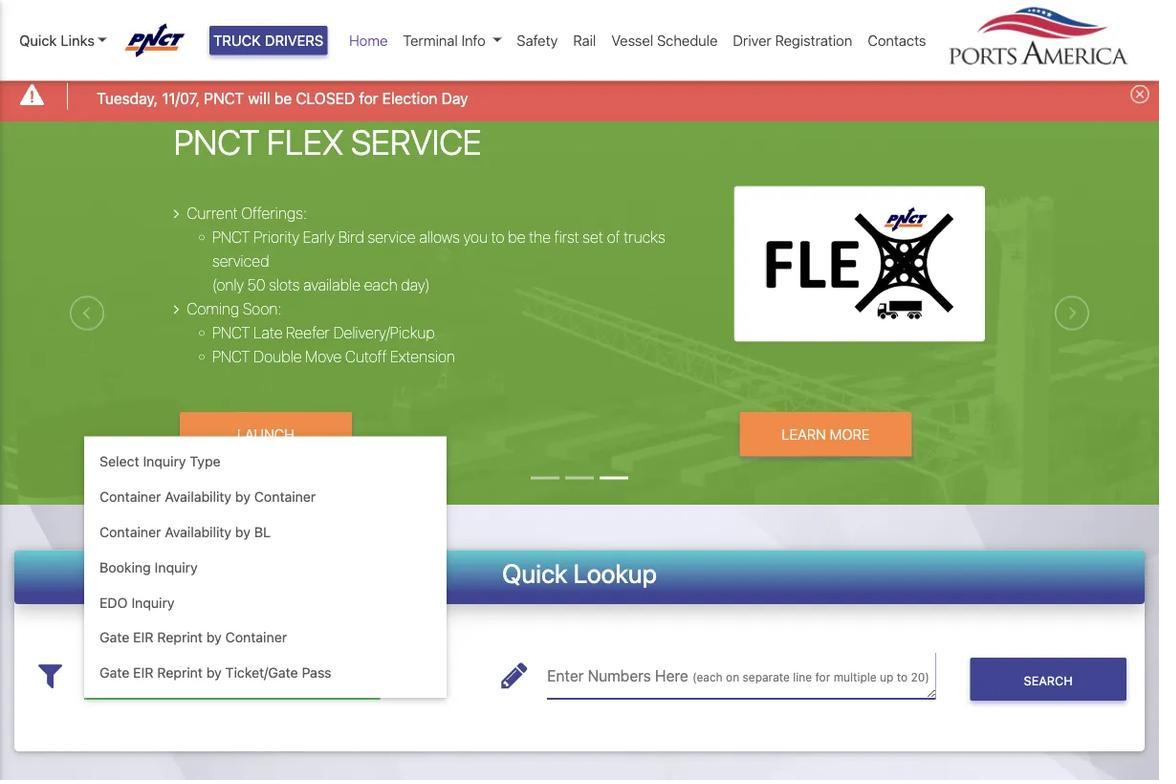 Task type: locate. For each thing, give the bounding box(es) containing it.
1 vertical spatial be
[[508, 228, 526, 246]]

offerings:
[[241, 204, 307, 222]]

inquiry
[[143, 454, 186, 470], [155, 559, 198, 576], [132, 594, 175, 611]]

quick
[[19, 32, 57, 49], [502, 558, 568, 589]]

links
[[61, 32, 95, 49]]

ticket/gate
[[226, 665, 298, 681]]

for left election
[[359, 89, 378, 107]]

multiple
[[834, 671, 877, 685]]

learn
[[782, 426, 827, 443]]

reprint
[[157, 630, 203, 646], [157, 665, 203, 681]]

angle right image left current
[[174, 206, 179, 221]]

pnct
[[204, 89, 244, 107], [174, 121, 260, 162], [212, 228, 250, 246], [212, 323, 250, 342], [212, 347, 250, 366]]

inquiry down container availability by bl
[[155, 559, 198, 576]]

pnct for 11/07,
[[204, 89, 244, 107]]

inquiry for booking
[[155, 559, 198, 576]]

drivers
[[265, 32, 324, 49]]

to right you
[[491, 228, 505, 246]]

1 vertical spatial quick
[[502, 558, 568, 589]]

to right up
[[897, 671, 908, 685]]

availability down type on the left bottom
[[165, 489, 232, 505]]

safety link
[[509, 22, 566, 59]]

pnct left will
[[204, 89, 244, 107]]

1 vertical spatial for
[[816, 671, 831, 685]]

1 availability from the top
[[165, 489, 232, 505]]

booking
[[100, 559, 151, 576]]

2 eir from the top
[[133, 665, 154, 681]]

0 horizontal spatial for
[[359, 89, 378, 107]]

pnct left double
[[212, 347, 250, 366]]

by left bl
[[235, 524, 251, 540]]

1 gate from the top
[[100, 630, 129, 646]]

0 horizontal spatial be
[[274, 89, 292, 107]]

2 reprint from the top
[[157, 665, 203, 681]]

angle right image left coming
[[174, 301, 179, 317]]

availability
[[165, 489, 232, 505], [165, 524, 232, 540]]

quick left links
[[19, 32, 57, 49]]

container
[[100, 489, 161, 505], [254, 489, 316, 505], [100, 524, 161, 540], [226, 630, 287, 646]]

gate eir reprint by ticket/gate pass
[[100, 665, 332, 681]]

0 horizontal spatial quick
[[19, 32, 57, 49]]

1 vertical spatial to
[[897, 671, 908, 685]]

service
[[351, 121, 482, 162]]

be right will
[[274, 89, 292, 107]]

for right line
[[816, 671, 831, 685]]

reprint for container
[[157, 630, 203, 646]]

angle right image for coming
[[174, 301, 179, 317]]

gate for gate eir reprint by ticket/gate pass
[[100, 665, 129, 681]]

line
[[793, 671, 812, 685]]

0 vertical spatial to
[[491, 228, 505, 246]]

set
[[583, 228, 604, 246]]

1 horizontal spatial for
[[816, 671, 831, 685]]

0 vertical spatial gate
[[100, 630, 129, 646]]

soon:
[[243, 300, 282, 318]]

availability for container
[[165, 489, 232, 505]]

2 vertical spatial inquiry
[[132, 594, 175, 611]]

rail link
[[566, 22, 604, 59]]

2 angle right image from the top
[[174, 301, 179, 317]]

pnct inside current offerings: pnct priority early bird service allows you to be the first set of trucks serviced (only 50 slots available each day)
[[212, 228, 250, 246]]

truck
[[213, 32, 261, 49]]

pnct down coming
[[212, 323, 250, 342]]

1 reprint from the top
[[157, 630, 203, 646]]

rail
[[573, 32, 596, 49]]

container up bl
[[254, 489, 316, 505]]

on
[[726, 671, 740, 685]]

eir down "gate eir reprint by container"
[[133, 665, 154, 681]]

1 vertical spatial availability
[[165, 524, 232, 540]]

cutoff
[[345, 347, 387, 366]]

be left the
[[508, 228, 526, 246]]

lookup
[[574, 558, 657, 589]]

angle right image
[[174, 206, 179, 221], [174, 301, 179, 317]]

numbers
[[588, 667, 651, 686]]

reprint down "gate eir reprint by container"
[[157, 665, 203, 681]]

0 vertical spatial angle right image
[[174, 206, 179, 221]]

None text field
[[547, 653, 936, 700]]

reprint up gate eir reprint by ticket/gate pass
[[157, 630, 203, 646]]

edo
[[100, 594, 128, 611]]

tuesday,
[[97, 89, 158, 107]]

by down "gate eir reprint by container"
[[206, 665, 222, 681]]

delivery/pickup
[[333, 323, 435, 342]]

1 angle right image from the top
[[174, 206, 179, 221]]

container availability by container
[[100, 489, 316, 505]]

availability down container availability by container
[[165, 524, 232, 540]]

gate eir reprint by container
[[100, 630, 287, 646]]

0 vertical spatial be
[[274, 89, 292, 107]]

learn more
[[782, 426, 870, 443]]

up
[[880, 671, 894, 685]]

0 vertical spatial for
[[359, 89, 378, 107]]

quick links link
[[19, 30, 107, 51]]

learn more link
[[740, 412, 912, 457]]

None text field
[[84, 653, 380, 700]]

eir down edo inquiry
[[133, 630, 154, 646]]

1 vertical spatial angle right image
[[174, 301, 179, 317]]

extension
[[391, 347, 455, 366]]

container up booking
[[100, 524, 161, 540]]

pnct inside alert
[[204, 89, 244, 107]]

1 vertical spatial eir
[[133, 665, 154, 681]]

eir for gate eir reprint by container
[[133, 630, 154, 646]]

quick left the lookup at the bottom of the page
[[502, 558, 568, 589]]

1 vertical spatial inquiry
[[155, 559, 198, 576]]

1 vertical spatial gate
[[100, 665, 129, 681]]

for
[[359, 89, 378, 107], [816, 671, 831, 685]]

type
[[190, 454, 221, 470]]

0 vertical spatial quick
[[19, 32, 57, 49]]

to
[[491, 228, 505, 246], [897, 671, 908, 685]]

2 gate from the top
[[100, 665, 129, 681]]

0 vertical spatial inquiry
[[143, 454, 186, 470]]

to inside current offerings: pnct priority early bird service allows you to be the first set of trucks serviced (only 50 slots available each day)
[[491, 228, 505, 246]]

2 availability from the top
[[165, 524, 232, 540]]

be
[[274, 89, 292, 107], [508, 228, 526, 246]]

1 horizontal spatial be
[[508, 228, 526, 246]]

quick inside quick links link
[[19, 32, 57, 49]]

1 horizontal spatial quick
[[502, 558, 568, 589]]

here
[[655, 667, 689, 686]]

eir
[[133, 630, 154, 646], [133, 665, 154, 681]]

enter
[[547, 667, 584, 686]]

tuesday, 11/07, pnct will be closed for election day
[[97, 89, 468, 107]]

available
[[303, 276, 361, 294]]

separate
[[743, 671, 790, 685]]

0 vertical spatial eir
[[133, 630, 154, 646]]

home
[[349, 32, 388, 49]]

trucks
[[624, 228, 666, 246]]

1 vertical spatial reprint
[[157, 665, 203, 681]]

first
[[555, 228, 579, 246]]

pnct for soon:
[[212, 323, 250, 342]]

reefer
[[286, 323, 330, 342]]

inquiry for edo
[[132, 594, 175, 611]]

to inside enter numbers here (each on separate line for multiple up to 20)
[[897, 671, 908, 685]]

launch
[[237, 426, 295, 443]]

pnct up serviced
[[212, 228, 250, 246]]

terminal info link
[[396, 22, 509, 59]]

serviced
[[212, 252, 269, 270]]

inquiry down booking inquiry
[[132, 594, 175, 611]]

launch button
[[180, 412, 352, 457]]

0 vertical spatial reprint
[[157, 630, 203, 646]]

0 vertical spatial availability
[[165, 489, 232, 505]]

by
[[235, 489, 251, 505], [235, 524, 251, 540], [206, 630, 222, 646], [206, 665, 222, 681]]

0 horizontal spatial to
[[491, 228, 505, 246]]

1 eir from the top
[[133, 630, 154, 646]]

inquiry left type on the left bottom
[[143, 454, 186, 470]]

1 horizontal spatial to
[[897, 671, 908, 685]]



Task type: describe. For each thing, give the bounding box(es) containing it.
pass
[[302, 665, 332, 681]]

container availability by bl
[[100, 524, 271, 540]]

tuesday, 11/07, pnct will be closed for election day link
[[97, 87, 468, 110]]

allows
[[419, 228, 460, 246]]

slots
[[269, 276, 300, 294]]

be inside current offerings: pnct priority early bird service allows you to be the first set of trucks serviced (only 50 slots available each day)
[[508, 228, 526, 246]]

schedule
[[657, 32, 718, 49]]

eir for gate eir reprint by ticket/gate pass
[[133, 665, 154, 681]]

contacts
[[868, 32, 927, 49]]

info
[[462, 32, 486, 49]]

late
[[254, 323, 283, 342]]

pnct for offerings:
[[212, 228, 250, 246]]

angle right image for current
[[174, 206, 179, 221]]

quick for quick links
[[19, 32, 57, 49]]

vessel
[[612, 32, 654, 49]]

container down the select
[[100, 489, 161, 505]]

day
[[442, 89, 468, 107]]

safety
[[517, 32, 558, 49]]

pnct down 11/07, on the left of page
[[174, 121, 260, 162]]

current offerings: pnct priority early bird service allows you to be the first set of trucks serviced (only 50 slots available each day)
[[187, 204, 666, 294]]

(only
[[212, 276, 244, 294]]

registration
[[775, 32, 853, 49]]

close image
[[1131, 84, 1150, 104]]

election
[[382, 89, 438, 107]]

select
[[100, 454, 139, 470]]

day)
[[401, 276, 430, 294]]

quick lookup
[[502, 558, 657, 589]]

flex
[[267, 121, 344, 162]]

pnct flex service
[[174, 121, 482, 162]]

driver registration
[[733, 32, 853, 49]]

select inquiry type
[[100, 454, 221, 470]]

search button
[[970, 658, 1127, 702]]

search
[[1024, 673, 1073, 688]]

booking inquiry
[[100, 559, 198, 576]]

service
[[368, 228, 416, 246]]

container up ticket/gate
[[226, 630, 287, 646]]

of
[[607, 228, 621, 246]]

enter numbers here (each on separate line for multiple up to 20)
[[547, 667, 930, 686]]

for inside enter numbers here (each on separate line for multiple up to 20)
[[816, 671, 831, 685]]

50
[[247, 276, 265, 294]]

by down launch
[[235, 489, 251, 505]]

quick for quick lookup
[[502, 558, 568, 589]]

coming soon: pnct late reefer delivery/pickup pnct double move cutoff extension
[[187, 300, 455, 366]]

contacts link
[[860, 22, 934, 59]]

truck drivers link
[[210, 26, 328, 55]]

quick links
[[19, 32, 95, 49]]

vessel schedule
[[612, 32, 718, 49]]

bird
[[338, 228, 364, 246]]

vessel schedule link
[[604, 22, 726, 59]]

home link
[[342, 22, 396, 59]]

bl
[[254, 524, 271, 540]]

by up gate eir reprint by ticket/gate pass
[[206, 630, 222, 646]]

terminal info
[[403, 32, 486, 49]]

inquiry for select
[[143, 454, 186, 470]]

be inside alert
[[274, 89, 292, 107]]

for inside tuesday, 11/07, pnct will be closed for election day link
[[359, 89, 378, 107]]

driver
[[733, 32, 772, 49]]

current
[[187, 204, 238, 222]]

priority
[[254, 228, 300, 246]]

double
[[254, 347, 302, 366]]

the
[[529, 228, 551, 246]]

will
[[248, 89, 270, 107]]

(each
[[693, 671, 723, 685]]

closed
[[296, 89, 355, 107]]

you
[[464, 228, 488, 246]]

11/07,
[[162, 89, 200, 107]]

gate for gate eir reprint by container
[[100, 630, 129, 646]]

tuesday, 11/07, pnct will be closed for election day alert
[[0, 70, 1160, 122]]

move
[[305, 347, 342, 366]]

terminal
[[403, 32, 458, 49]]

availability for bl
[[165, 524, 232, 540]]

driver registration link
[[726, 22, 860, 59]]

20)
[[911, 671, 930, 685]]

early
[[303, 228, 335, 246]]

flexible service image
[[0, 122, 1160, 612]]

more
[[830, 426, 870, 443]]

edo inquiry
[[100, 594, 175, 611]]

truck drivers
[[213, 32, 324, 49]]

reprint for ticket/gate
[[157, 665, 203, 681]]

each
[[364, 276, 398, 294]]



Task type: vqa. For each thing, say whether or not it's contained in the screenshot.
to to the top
yes



